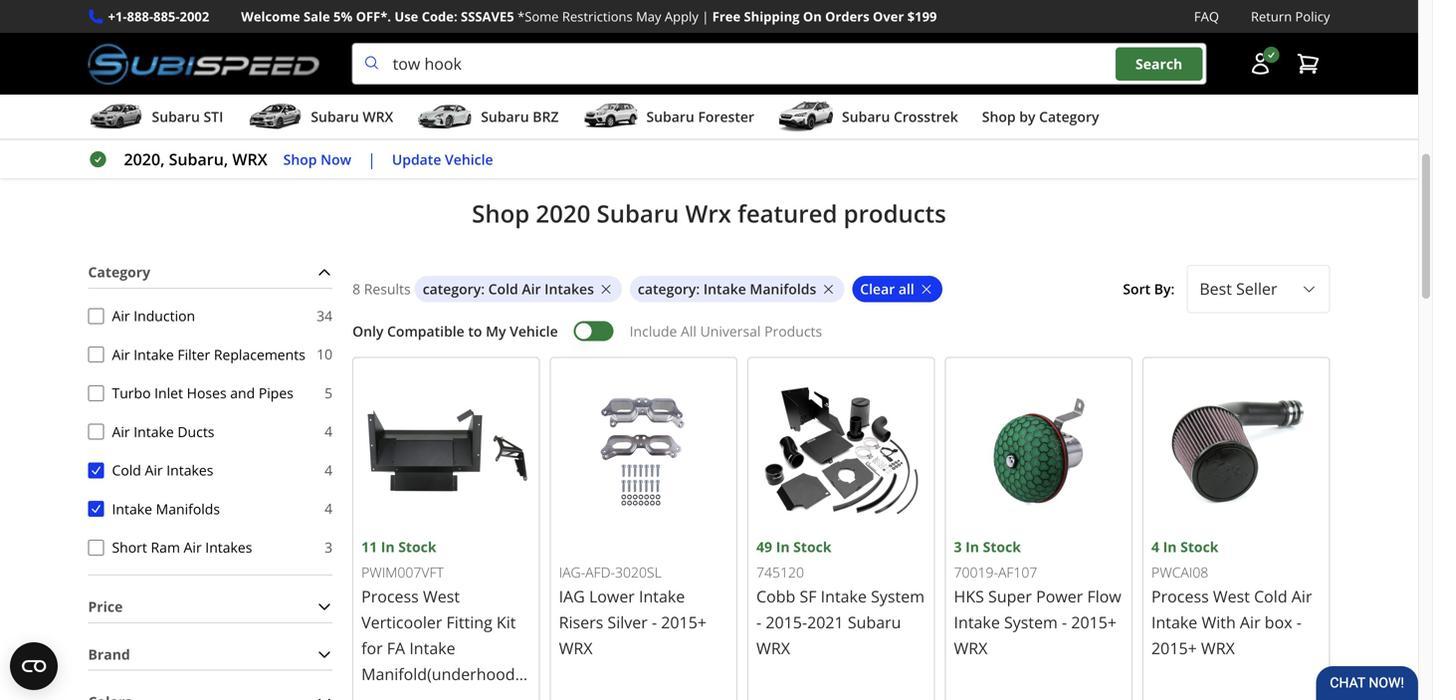 Task type: locate. For each thing, give the bounding box(es) containing it.
open widget image
[[10, 642, 58, 690]]

turbo inlet hoses and pipes
[[323, 119, 475, 155], [112, 383, 294, 402]]

2 3 from the left
[[325, 538, 333, 557]]

short down search button
[[1151, 119, 1189, 138]]

1 vertical spatial air intake ducts
[[112, 422, 215, 441]]

2015+ inside 4 in stock pwcai08 process west cold air intake with air box - 2015+ wrx
[[1152, 637, 1198, 659]]

vehicle inside update vehicle "button"
[[445, 150, 493, 169]]

0 horizontal spatial and
[[230, 383, 255, 402]]

1 vertical spatial hoses
[[187, 383, 227, 402]]

0 horizontal spatial system
[[871, 586, 925, 607]]

0 horizontal spatial :
[[481, 279, 485, 298]]

wrx down with
[[1202, 637, 1236, 659]]

1 vertical spatial |
[[368, 148, 376, 170]]

wrx
[[363, 107, 394, 126], [232, 148, 268, 170], [757, 637, 791, 659], [559, 637, 593, 659], [954, 637, 988, 659], [1202, 637, 1236, 659]]

air up price dropdown button
[[184, 538, 202, 557]]

1 horizontal spatial :
[[696, 279, 700, 298]]

0 vertical spatial system
[[871, 586, 925, 607]]

1 process from the left
[[362, 586, 419, 607]]

1 vertical spatial ram
[[151, 538, 180, 557]]

0 horizontal spatial process
[[362, 586, 419, 607]]

subaru for subaru forester
[[647, 107, 695, 126]]

2 horizontal spatial category
[[638, 279, 696, 298]]

in for cobb sf intake system - 2015-2021 subaru wrx
[[776, 537, 790, 556]]

air intake ducts right air intake ducts button
[[112, 422, 215, 441]]

cold up box at the right bottom of page
[[1255, 586, 1288, 607]]

stock inside 11 in stock pwim007vft process west verticooler fitting kit for fa intake manifold(underhood duct + bracket
[[399, 537, 437, 556]]

west inside 11 in stock pwim007vft process west verticooler fitting kit for fa intake manifold(underhood duct + bracket
[[423, 586, 460, 607]]

- inside iag-afd-3020sl iag lower intake risers silver - 2015+ wrx
[[652, 611, 657, 633]]

: up to
[[481, 279, 485, 298]]

745120
[[757, 562, 805, 581]]

intake inside 3 in stock 70019-af107 hks super power flow intake system - 2015+ wrx
[[954, 611, 1001, 633]]

in for hks super power flow intake system - 2015+ wrx
[[966, 537, 980, 556]]

turbo inside turbo inlet hoses and pipes
[[323, 119, 364, 138]]

system left "hks"
[[871, 586, 925, 607]]

1 horizontal spatial system
[[1005, 611, 1058, 633]]

1 vertical spatial and
[[230, 383, 255, 402]]

+1-888-885-2002 link
[[108, 6, 209, 27]]

cold air intakes link
[[758, 110, 868, 138]]

intake left with
[[1152, 611, 1198, 633]]

shop left by
[[983, 107, 1016, 126]]

intake down 3020sl
[[639, 586, 685, 607]]

hoses up update
[[403, 119, 445, 138]]

west
[[423, 586, 460, 607], [1214, 586, 1251, 607]]

return
[[1252, 7, 1293, 25]]

short ram air intakes up price dropdown button
[[112, 538, 252, 557]]

in inside 49 in stock 745120 cobb sf intake system - 2015-2021 subaru wrx
[[776, 537, 790, 556]]

1 vertical spatial system
[[1005, 611, 1058, 633]]

wrx inside iag-afd-3020sl iag lower intake risers silver - 2015+ wrx
[[559, 637, 593, 659]]

fitting
[[447, 611, 493, 633]]

4 stock from the left
[[1181, 537, 1219, 556]]

shop 2020 subaru wrx featured products
[[472, 197, 947, 230]]

category up the air induction button
[[88, 263, 150, 281]]

- right silver
[[652, 611, 657, 633]]

1 vertical spatial turbo
[[112, 383, 151, 402]]

west up with
[[1214, 586, 1251, 607]]

in up 70019-
[[966, 537, 980, 556]]

filter up subaru,
[[210, 119, 246, 138]]

system inside 49 in stock 745120 cobb sf intake system - 2015-2021 subaru wrx
[[871, 586, 925, 607]]

1 horizontal spatial 2015+
[[1072, 611, 1117, 633]]

wrx down risers
[[559, 637, 593, 659]]

intake down "hks"
[[954, 611, 1001, 633]]

0 vertical spatial ram
[[1193, 119, 1224, 138]]

category up the only compatible to my vehicle
[[423, 279, 481, 298]]

replacements inside air intake filter replacements
[[142, 136, 241, 155]]

hks
[[954, 586, 985, 607]]

subaru inside subaru forester dropdown button
[[647, 107, 695, 126]]

intake up 2021
[[821, 586, 867, 607]]

in inside 11 in stock pwim007vft process west verticooler fitting kit for fa intake manifold(underhood duct + bracket
[[381, 537, 395, 556]]

shop for shop by category
[[983, 107, 1016, 126]]

|
[[702, 7, 709, 25], [368, 148, 376, 170]]

off*.
[[356, 7, 391, 25]]

ram right short ram air intakes button at bottom left
[[151, 538, 180, 557]]

subaru up now
[[311, 107, 359, 126]]

verticooler
[[362, 611, 443, 633]]

intake
[[161, 119, 206, 138], [574, 119, 619, 138], [961, 119, 1006, 138], [704, 279, 747, 298], [134, 345, 174, 364], [134, 422, 174, 441], [112, 499, 152, 518], [821, 586, 867, 607], [639, 586, 685, 607], [954, 611, 1001, 633], [1152, 611, 1198, 633], [410, 637, 456, 659]]

4 in from the left
[[1164, 537, 1178, 556]]

1 - from the left
[[757, 611, 762, 633]]

intake left by
[[961, 119, 1006, 138]]

shop for shop now
[[283, 150, 317, 169]]

1 vertical spatial pipes
[[259, 383, 294, 402]]

Air Induction button
[[88, 308, 104, 324]]

- down power
[[1063, 611, 1068, 633]]

intake inside 4 in stock pwcai08 process west cold air intake with air box - 2015+ wrx
[[1152, 611, 1198, 633]]

sti
[[204, 107, 223, 126]]

stock inside 4 in stock pwcai08 process west cold air intake with air box - 2015+ wrx
[[1181, 537, 1219, 556]]

replacements left 10
[[214, 345, 306, 364]]

0 horizontal spatial short ram air intakes
[[112, 538, 252, 557]]

intake up include all universal products
[[704, 279, 747, 298]]

3 stock from the left
[[983, 537, 1022, 556]]

air induction
[[112, 306, 195, 325]]

intake right brz
[[574, 119, 619, 138]]

stock up the "af107"
[[983, 537, 1022, 556]]

1 horizontal spatial 3
[[954, 537, 962, 556]]

wrx inside 3 in stock 70019-af107 hks super power flow intake system - 2015+ wrx
[[954, 637, 988, 659]]

- left '2015-'
[[757, 611, 762, 633]]

category for category : intake manifolds
[[638, 279, 696, 298]]

0 vertical spatial manifolds
[[1010, 119, 1079, 138]]

subaru right "a subaru crosstrek thumbnail image"
[[842, 107, 891, 126]]

1 horizontal spatial intake manifolds
[[961, 119, 1079, 138]]

welcome sale 5% off*. use code: sssave5
[[241, 7, 514, 25]]

0 vertical spatial and
[[448, 119, 475, 138]]

wrx up update
[[363, 107, 394, 126]]

my
[[486, 321, 506, 340]]

intake inside intake manifolds link
[[961, 119, 1006, 138]]

cold air intakes right cold air intakes "button"
[[112, 461, 213, 479]]

1 vertical spatial replacements
[[214, 345, 306, 364]]

wrx down '2015-'
[[757, 637, 791, 659]]

hoses down induction
[[187, 383, 227, 402]]

turbo inlet hoses and pipes link
[[303, 110, 494, 155]]

2 horizontal spatial manifolds
[[1010, 119, 1079, 138]]

in
[[381, 537, 395, 556], [776, 537, 790, 556], [966, 537, 980, 556], [1164, 537, 1178, 556]]

cobb sf intake system - 2015-2021 subaru wrx image
[[757, 366, 927, 536]]

in inside 3 in stock 70019-af107 hks super power flow intake system - 2015+ wrx
[[966, 537, 980, 556]]

air intake ducts image image
[[546, 0, 666, 104]]

cold air intakes image image
[[753, 0, 873, 104]]

- inside 3 in stock 70019-af107 hks super power flow intake system - 2015+ wrx
[[1063, 611, 1068, 633]]

Air Intake Ducts button
[[88, 424, 104, 440]]

stock inside 3 in stock 70019-af107 hks super power flow intake system - 2015+ wrx
[[983, 537, 1022, 556]]

subaru
[[152, 107, 200, 126], [311, 107, 359, 126], [481, 107, 529, 126], [647, 107, 695, 126], [842, 107, 891, 126], [597, 197, 680, 230], [848, 611, 902, 633]]

3 - from the left
[[1063, 611, 1068, 633]]

clear all
[[861, 279, 915, 298]]

0 horizontal spatial 2015+
[[661, 611, 707, 633]]

intakes down cold air intakes image
[[816, 119, 868, 138]]

universal
[[701, 321, 761, 340]]

pipes down subaru wrx
[[380, 136, 417, 155]]

replacements
[[142, 136, 241, 155], [214, 345, 306, 364]]

1 horizontal spatial turbo inlet hoses and pipes
[[323, 119, 475, 155]]

intake manifolds image image
[[960, 0, 1080, 104]]

ram down short ram air intakes image
[[1193, 119, 1224, 138]]

1 vertical spatial cold air intakes
[[112, 461, 213, 479]]

air down short ram air intakes image
[[1228, 119, 1248, 138]]

3 inside 3 in stock 70019-af107 hks super power flow intake system - 2015+ wrx
[[954, 537, 962, 556]]

wrx down "hks"
[[954, 637, 988, 659]]

hoses inside turbo inlet hoses and pipes
[[403, 119, 445, 138]]

manifolds inside intake manifolds link
[[1010, 119, 1079, 138]]

turbo right turbo inlet hoses and pipes button
[[112, 383, 151, 402]]

include
[[630, 321, 678, 340]]

4 for intake manifolds
[[325, 499, 333, 518]]

air left a subaru forester thumbnail image
[[550, 119, 570, 138]]

products
[[844, 197, 947, 230]]

intakes
[[816, 119, 868, 138], [1251, 119, 1303, 138], [545, 279, 594, 298], [167, 461, 213, 479], [205, 538, 252, 557]]

vehicle down subaru brz dropdown button
[[445, 150, 493, 169]]

process down pwcai08 at the right bottom of the page
[[1152, 586, 1210, 607]]

3 for 3
[[325, 538, 333, 557]]

intake right air intake ducts button
[[134, 422, 174, 441]]

4 for air intake ducts
[[325, 422, 333, 441]]

iag lower intake risers silver - 2015+ wrx image
[[559, 366, 729, 536]]

sort by:
[[1124, 279, 1175, 298]]

0 horizontal spatial shop
[[283, 150, 317, 169]]

restrictions
[[562, 7, 633, 25]]

inlet inside turbo inlet hoses and pipes
[[367, 119, 400, 138]]

1 horizontal spatial inlet
[[367, 119, 400, 138]]

category up include
[[638, 279, 696, 298]]

0 vertical spatial replacements
[[142, 136, 241, 155]]

a subaru crosstrek thumbnail image image
[[779, 102, 834, 132]]

1 horizontal spatial turbo
[[323, 119, 364, 138]]

subaru inside subaru sti dropdown button
[[152, 107, 200, 126]]

2020
[[536, 197, 591, 230]]

subaru forester button
[[583, 99, 755, 139]]

8 results
[[353, 279, 411, 298]]

- inside 4 in stock pwcai08 process west cold air intake with air box - 2015+ wrx
[[1297, 611, 1302, 633]]

0 vertical spatial vehicle
[[445, 150, 493, 169]]

now
[[321, 150, 352, 169]]

3 in from the left
[[966, 537, 980, 556]]

+
[[399, 689, 408, 700]]

0 horizontal spatial pipes
[[259, 383, 294, 402]]

turbo up now
[[323, 119, 364, 138]]

1 horizontal spatial west
[[1214, 586, 1251, 607]]

stock up 745120
[[794, 537, 832, 556]]

air intake filter replacements image image
[[132, 0, 251, 104]]

intake inside air intake filter replacements link
[[161, 119, 206, 138]]

0 vertical spatial air intake ducts
[[550, 119, 662, 138]]

: up all
[[696, 279, 700, 298]]

1 : from the left
[[481, 279, 485, 298]]

in inside 4 in stock pwcai08 process west cold air intake with air box - 2015+ wrx
[[1164, 537, 1178, 556]]

4
[[325, 422, 333, 441], [325, 460, 333, 479], [325, 499, 333, 518], [1152, 537, 1160, 556]]

1 horizontal spatial category
[[423, 279, 481, 298]]

1 vertical spatial inlet
[[154, 383, 183, 402]]

0 vertical spatial pipes
[[380, 136, 417, 155]]

stock for intake
[[794, 537, 832, 556]]

2 : from the left
[[696, 279, 700, 298]]

- right box at the right bottom of page
[[1297, 611, 1302, 633]]

0 horizontal spatial vehicle
[[445, 150, 493, 169]]

Select... button
[[1187, 265, 1331, 313]]

2015+ down 'flow'
[[1072, 611, 1117, 633]]

subaru inside subaru wrx dropdown button
[[311, 107, 359, 126]]

and left 5
[[230, 383, 255, 402]]

search button
[[1116, 47, 1203, 81]]

2 west from the left
[[1214, 586, 1251, 607]]

0 vertical spatial filter
[[210, 119, 246, 138]]

subaru inside subaru brz dropdown button
[[481, 107, 529, 126]]

wrx inside 4 in stock pwcai08 process west cold air intake with air box - 2015+ wrx
[[1202, 637, 1236, 659]]

category inside dropdown button
[[88, 263, 150, 281]]

0 vertical spatial hoses
[[403, 119, 445, 138]]

short right short ram air intakes button at bottom left
[[112, 538, 147, 557]]

1 stock from the left
[[399, 537, 437, 556]]

0 vertical spatial inlet
[[367, 119, 400, 138]]

pipes left 5
[[259, 383, 294, 402]]

forester
[[698, 107, 755, 126]]

1 horizontal spatial hoses
[[403, 119, 445, 138]]

0 vertical spatial |
[[702, 7, 709, 25]]

west up fitting
[[423, 586, 460, 607]]

intakes down button icon
[[1251, 119, 1303, 138]]

1 horizontal spatial vehicle
[[510, 321, 558, 340]]

shop left now
[[283, 150, 317, 169]]

0 horizontal spatial turbo
[[112, 383, 151, 402]]

0 vertical spatial turbo
[[323, 119, 364, 138]]

0 vertical spatial ducts
[[622, 119, 662, 138]]

1 horizontal spatial pipes
[[380, 136, 417, 155]]

subaru forester
[[647, 107, 755, 126]]

stock inside 49 in stock 745120 cobb sf intake system - 2015-2021 subaru wrx
[[794, 537, 832, 556]]

stock up pwim007vft
[[399, 537, 437, 556]]

| left free
[[702, 7, 709, 25]]

0 horizontal spatial intake manifolds
[[112, 499, 220, 518]]

0 horizontal spatial short
[[112, 538, 147, 557]]

3 up 70019-
[[954, 537, 962, 556]]

iag-afd-3020sl iag lower intake risers silver - 2015+ wrx
[[559, 562, 707, 659]]

in up pwcai08 at the right bottom of the page
[[1164, 537, 1178, 556]]

4 - from the left
[[1297, 611, 1302, 633]]

in for process west verticooler fitting kit for fa intake manifold(underhood duct + bracket
[[381, 537, 395, 556]]

system down super
[[1005, 611, 1058, 633]]

inlet right turbo inlet hoses and pipes button
[[154, 383, 183, 402]]

1 vertical spatial short ram air intakes
[[112, 538, 252, 557]]

: for cold air intakes
[[481, 279, 485, 298]]

0 vertical spatial shop
[[983, 107, 1016, 126]]

air up 2020,
[[137, 119, 157, 138]]

1 vertical spatial filter
[[178, 345, 210, 364]]

price button
[[88, 592, 333, 622]]

2015+
[[661, 611, 707, 633], [1072, 611, 1117, 633], [1152, 637, 1198, 659]]

category for category : cold air intakes
[[423, 279, 481, 298]]

2 in from the left
[[776, 537, 790, 556]]

and inside turbo inlet hoses and pipes
[[448, 119, 475, 138]]

process inside 11 in stock pwim007vft process west verticooler fitting kit for fa intake manifold(underhood duct + bracket
[[362, 586, 419, 607]]

west inside 4 in stock pwcai08 process west cold air intake with air box - 2015+ wrx
[[1214, 586, 1251, 607]]

0 horizontal spatial ram
[[151, 538, 180, 557]]

stock
[[399, 537, 437, 556], [794, 537, 832, 556], [983, 537, 1022, 556], [1181, 537, 1219, 556]]

0 horizontal spatial ducts
[[178, 422, 215, 441]]

0 vertical spatial cold air intakes
[[758, 119, 868, 138]]

subaru right 2021
[[848, 611, 902, 633]]

2021
[[808, 611, 844, 633]]

0 vertical spatial air intake filter replacements
[[137, 119, 246, 155]]

0 vertical spatial short
[[1151, 119, 1189, 138]]

1 vertical spatial vehicle
[[510, 321, 558, 340]]

1 west from the left
[[423, 586, 460, 607]]

1 horizontal spatial process
[[1152, 586, 1210, 607]]

cold air intakes down search input field
[[758, 119, 868, 138]]

Cold Air Intakes button
[[88, 462, 104, 478]]

4 inside 4 in stock pwcai08 process west cold air intake with air box - 2015+ wrx
[[1152, 537, 1160, 556]]

inlet up update
[[367, 119, 400, 138]]

turbo
[[323, 119, 364, 138], [112, 383, 151, 402]]

subaru inside subaru crosstrek dropdown button
[[842, 107, 891, 126]]

2 - from the left
[[652, 611, 657, 633]]

subaru left forester
[[647, 107, 695, 126]]

search
[[1136, 54, 1183, 73]]

brand
[[88, 645, 130, 664]]

subaru left sti
[[152, 107, 200, 126]]

and up update vehicle
[[448, 119, 475, 138]]

crosstrek
[[894, 107, 959, 126]]

category for category
[[88, 263, 150, 281]]

*some
[[518, 7, 559, 25]]

2015+ down pwcai08 at the right bottom of the page
[[1152, 637, 1198, 659]]

2 process from the left
[[1152, 586, 1210, 607]]

shop
[[983, 107, 1016, 126], [283, 150, 317, 169], [472, 197, 530, 230]]

ram
[[1193, 119, 1224, 138], [151, 538, 180, 557]]

air intake filter replacements
[[137, 119, 246, 155], [112, 345, 306, 364]]

intake up manifold(underhood
[[410, 637, 456, 659]]

power
[[1037, 586, 1084, 607]]

a subaru forester thumbnail image image
[[583, 102, 639, 132]]

pwim007vft
[[362, 562, 444, 581]]

0 horizontal spatial air intake ducts
[[112, 422, 215, 441]]

3 for 3 in stock 70019-af107 hks super power flow intake system - 2015+ wrx
[[954, 537, 962, 556]]

short
[[1151, 119, 1189, 138], [112, 538, 147, 557]]

short ram air intakes down button icon
[[1151, 119, 1303, 138]]

3 left 11
[[325, 538, 333, 557]]

in right 49
[[776, 537, 790, 556]]

1 horizontal spatial and
[[448, 119, 475, 138]]

1 horizontal spatial shop
[[472, 197, 530, 230]]

0 vertical spatial short ram air intakes
[[1151, 119, 1303, 138]]

1 vertical spatial shop
[[283, 150, 317, 169]]

2 horizontal spatial 2015+
[[1152, 637, 1198, 659]]

filter down induction
[[178, 345, 210, 364]]

cold up "my" in the top of the page
[[489, 279, 519, 298]]

stock up pwcai08 at the right bottom of the page
[[1181, 537, 1219, 556]]

2 vertical spatial shop
[[472, 197, 530, 230]]

1 3 from the left
[[954, 537, 962, 556]]

process down pwim007vft
[[362, 586, 419, 607]]

intakes right cold air intakes "button"
[[167, 461, 213, 479]]

shop by category
[[983, 107, 1100, 126]]

in right 11
[[381, 537, 395, 556]]

0 horizontal spatial |
[[368, 148, 376, 170]]

shop left 2020
[[472, 197, 530, 230]]

air left box at the right bottom of page
[[1241, 611, 1261, 633]]

2 horizontal spatial shop
[[983, 107, 1016, 126]]

2 vertical spatial manifolds
[[156, 499, 220, 518]]

air right cold air intakes "button"
[[145, 461, 163, 479]]

vehicle
[[445, 150, 493, 169], [510, 321, 558, 340]]

0 horizontal spatial 3
[[325, 538, 333, 557]]

2015+ right silver
[[661, 611, 707, 633]]

shop inside dropdown button
[[983, 107, 1016, 126]]

0 horizontal spatial category
[[88, 263, 150, 281]]

subaru for subaru sti
[[152, 107, 200, 126]]

2 stock from the left
[[794, 537, 832, 556]]

1 in from the left
[[381, 537, 395, 556]]

air inside air intake ducts link
[[550, 119, 570, 138]]

air down search input field
[[792, 119, 812, 138]]

replacements down subaru sti
[[142, 136, 241, 155]]

update
[[392, 150, 442, 169]]

1 horizontal spatial manifolds
[[750, 279, 817, 298]]

0 horizontal spatial turbo inlet hoses and pipes
[[112, 383, 294, 402]]

0 horizontal spatial inlet
[[154, 383, 183, 402]]

0 horizontal spatial west
[[423, 586, 460, 607]]

process inside 4 in stock pwcai08 process west cold air intake with air box - 2015+ wrx
[[1152, 586, 1210, 607]]

intake inside iag-afd-3020sl iag lower intake risers silver - 2015+ wrx
[[639, 586, 685, 607]]

1 horizontal spatial |
[[702, 7, 709, 25]]

brand button
[[88, 639, 333, 670]]

silver
[[608, 611, 648, 633]]

free
[[713, 7, 741, 25]]

| right now
[[368, 148, 376, 170]]

pwcai08
[[1152, 562, 1209, 581]]

air intake ducts down air intake ducts image
[[550, 119, 662, 138]]

- inside 49 in stock 745120 cobb sf intake system - 2015-2021 subaru wrx
[[757, 611, 762, 633]]



Task type: vqa. For each thing, say whether or not it's contained in the screenshot.


Task type: describe. For each thing, give the bounding box(es) containing it.
subaru for subaru crosstrek
[[842, 107, 891, 126]]

over
[[873, 7, 905, 25]]

subaru wrx button
[[247, 99, 394, 139]]

induction
[[134, 306, 195, 325]]

category : cold air intakes
[[423, 279, 594, 298]]

cobb
[[757, 586, 796, 607]]

stock for cold
[[1181, 537, 1219, 556]]

2015+ inside 3 in stock 70019-af107 hks super power flow intake system - 2015+ wrx
[[1072, 611, 1117, 633]]

cold inside 4 in stock pwcai08 process west cold air intake with air box - 2015+ wrx
[[1255, 586, 1288, 607]]

a subaru sti thumbnail image image
[[88, 102, 144, 132]]

intake inside 11 in stock pwim007vft process west verticooler fitting kit for fa intake manifold(underhood duct + bracket
[[410, 637, 456, 659]]

intakes up price dropdown button
[[205, 538, 252, 557]]

iag
[[559, 586, 585, 607]]

$199
[[908, 7, 938, 25]]

subaru for subaru brz
[[481, 107, 529, 126]]

subaru left wrx
[[597, 197, 680, 230]]

8
[[353, 279, 361, 298]]

0 vertical spatial intake manifolds
[[961, 119, 1079, 138]]

intake manifolds link
[[961, 110, 1079, 138]]

price
[[88, 597, 123, 616]]

by
[[1020, 107, 1036, 126]]

3 in stock 70019-af107 hks super power flow intake system - 2015+ wrx
[[954, 537, 1122, 659]]

air right air intake filter replacements button
[[112, 345, 130, 364]]

+1-
[[108, 7, 127, 25]]

afd-
[[586, 562, 615, 581]]

west for verticooler
[[423, 586, 460, 607]]

Air Intake Filter Replacements button
[[88, 347, 104, 362]]

air intake filter replacements link
[[96, 110, 287, 155]]

use
[[395, 7, 419, 25]]

only compatible to my vehicle
[[353, 321, 558, 340]]

select... image
[[1302, 281, 1318, 297]]

wrx down a subaru wrx thumbnail image
[[232, 148, 268, 170]]

with
[[1202, 611, 1237, 633]]

flow
[[1088, 586, 1122, 607]]

process for process west verticooler fitting kit for fa intake manifold(underhood duct + bracket
[[362, 586, 419, 607]]

hks super power flow intake system - 2015+ wrx image
[[954, 366, 1124, 536]]

welcome
[[241, 7, 300, 25]]

4 in stock pwcai08 process west cold air intake with air box - 2015+ wrx
[[1152, 537, 1313, 659]]

subaru inside 49 in stock 745120 cobb sf intake system - 2015-2021 subaru wrx
[[848, 611, 902, 633]]

0 horizontal spatial hoses
[[187, 383, 227, 402]]

west for cold
[[1214, 586, 1251, 607]]

compatible
[[387, 321, 465, 340]]

cold right forester
[[758, 119, 789, 138]]

short ram air intakes image image
[[1168, 0, 1287, 104]]

70019-
[[954, 562, 999, 581]]

risers
[[559, 611, 604, 633]]

subaru,
[[169, 148, 228, 170]]

1 horizontal spatial air intake ducts
[[550, 119, 662, 138]]

4 for cold air intakes
[[325, 460, 333, 479]]

Short Ram Air Intakes button
[[88, 539, 104, 555]]

on
[[803, 7, 822, 25]]

featured
[[738, 197, 838, 230]]

box
[[1265, 611, 1293, 633]]

pipes inside turbo inlet hoses and pipes
[[380, 136, 417, 155]]

intake inside air intake ducts link
[[574, 119, 619, 138]]

49 in stock 745120 cobb sf intake system - 2015-2021 subaru wrx
[[757, 537, 925, 659]]

11
[[362, 537, 378, 556]]

iag-
[[559, 562, 586, 581]]

1 vertical spatial manifolds
[[750, 279, 817, 298]]

1 vertical spatial air intake filter replacements
[[112, 345, 306, 364]]

intake right the intake manifolds 'button'
[[112, 499, 152, 518]]

stock for verticooler
[[399, 537, 437, 556]]

Turbo Inlet Hoses and Pipes button
[[88, 385, 104, 401]]

fa
[[387, 637, 405, 659]]

process for process west cold air intake with air box - 2015+ wrx
[[1152, 586, 1210, 607]]

11 in stock pwim007vft process west verticooler fitting kit for fa intake manifold(underhood duct + bracket
[[362, 537, 516, 700]]

include all universal products
[[630, 321, 823, 340]]

kit
[[497, 611, 516, 633]]

2020, subaru, wrx
[[124, 148, 268, 170]]

1 vertical spatial ducts
[[178, 422, 215, 441]]

: for intake manifolds
[[696, 279, 700, 298]]

by:
[[1155, 279, 1175, 298]]

cold right cold air intakes "button"
[[112, 461, 141, 479]]

air right the air induction button
[[112, 306, 130, 325]]

all
[[899, 279, 915, 298]]

0 vertical spatial turbo inlet hoses and pipes
[[323, 119, 475, 155]]

10
[[317, 345, 333, 364]]

intakes down 2020
[[545, 279, 594, 298]]

1 vertical spatial short
[[112, 538, 147, 557]]

2020,
[[124, 148, 165, 170]]

intake inside 49 in stock 745120 cobb sf intake system - 2015-2021 subaru wrx
[[821, 586, 867, 607]]

shipping
[[744, 7, 800, 25]]

subaru sti button
[[88, 99, 223, 139]]

turbo inlet hoses and pipes image image
[[339, 0, 459, 104]]

a subaru brz thumbnail image image
[[417, 102, 473, 132]]

49
[[757, 537, 773, 556]]

sort
[[1124, 279, 1151, 298]]

to
[[468, 321, 482, 340]]

intake down air induction
[[134, 345, 174, 364]]

air up box at the right bottom of page
[[1292, 586, 1313, 607]]

filter inside air intake filter replacements
[[210, 119, 246, 138]]

1 vertical spatial intake manifolds
[[112, 499, 220, 518]]

shop now link
[[283, 148, 352, 171]]

air down 2020
[[522, 279, 541, 298]]

for
[[362, 637, 383, 659]]

2015+ inside iag-afd-3020sl iag lower intake risers silver - 2015+ wrx
[[661, 611, 707, 633]]

update vehicle button
[[392, 148, 493, 171]]

subispeed logo image
[[88, 43, 320, 85]]

process west verticooler fitting kit for fa intake manifold(underhood duct + brackets) - 2015-2021 subaru wrx image
[[362, 366, 531, 536]]

shop for shop 2020 subaru wrx featured products
[[472, 197, 530, 230]]

air inside air intake filter replacements link
[[137, 119, 157, 138]]

return policy
[[1252, 7, 1331, 25]]

0 horizontal spatial manifolds
[[156, 499, 220, 518]]

apply
[[665, 7, 699, 25]]

sssave5
[[461, 7, 514, 25]]

super
[[989, 586, 1033, 607]]

wrx inside dropdown button
[[363, 107, 394, 126]]

wrx inside 49 in stock 745120 cobb sf intake system - 2015-2021 subaru wrx
[[757, 637, 791, 659]]

1 vertical spatial turbo inlet hoses and pipes
[[112, 383, 294, 402]]

subaru sti
[[152, 107, 223, 126]]

all
[[681, 321, 697, 340]]

process west cold air intake with air box - 2015+ wrx image
[[1152, 366, 1322, 536]]

2002
[[180, 7, 209, 25]]

products
[[765, 321, 823, 340]]

orders
[[826, 7, 870, 25]]

button image
[[1249, 52, 1273, 76]]

only
[[353, 321, 384, 340]]

air inside cold air intakes link
[[792, 119, 812, 138]]

faq
[[1195, 7, 1220, 25]]

1 horizontal spatial short ram air intakes
[[1151, 119, 1303, 138]]

1 horizontal spatial short
[[1151, 119, 1189, 138]]

air right air intake ducts button
[[112, 422, 130, 441]]

0 horizontal spatial cold air intakes
[[112, 461, 213, 479]]

return policy link
[[1252, 6, 1331, 27]]

sf
[[800, 586, 817, 607]]

stock for super
[[983, 537, 1022, 556]]

888-
[[127, 7, 153, 25]]

in for process west cold air intake with air box - 2015+ wrx
[[1164, 537, 1178, 556]]

+1-888-885-2002
[[108, 7, 209, 25]]

category button
[[88, 257, 333, 288]]

subaru brz button
[[417, 99, 559, 139]]

category
[[1040, 107, 1100, 126]]

a subaru wrx thumbnail image image
[[247, 102, 303, 132]]

5
[[325, 383, 333, 402]]

1 horizontal spatial ram
[[1193, 119, 1224, 138]]

shop by category button
[[983, 99, 1100, 139]]

*some restrictions may apply | free shipping on orders over $199
[[518, 7, 938, 25]]

3020sl
[[615, 562, 662, 581]]

search input field
[[352, 43, 1207, 85]]

Intake Manifolds button
[[88, 501, 104, 517]]

update vehicle
[[392, 150, 493, 169]]

manifold(underhood
[[362, 663, 515, 685]]

wrx
[[686, 197, 732, 230]]

duct
[[362, 689, 394, 700]]

category : intake manifolds
[[638, 279, 817, 298]]

lower
[[589, 586, 635, 607]]

1 horizontal spatial ducts
[[622, 119, 662, 138]]

policy
[[1296, 7, 1331, 25]]

system inside 3 in stock 70019-af107 hks super power flow intake system - 2015+ wrx
[[1005, 611, 1058, 633]]

shop now
[[283, 150, 352, 169]]

subaru crosstrek
[[842, 107, 959, 126]]

subaru for subaru wrx
[[311, 107, 359, 126]]

1 horizontal spatial cold air intakes
[[758, 119, 868, 138]]



